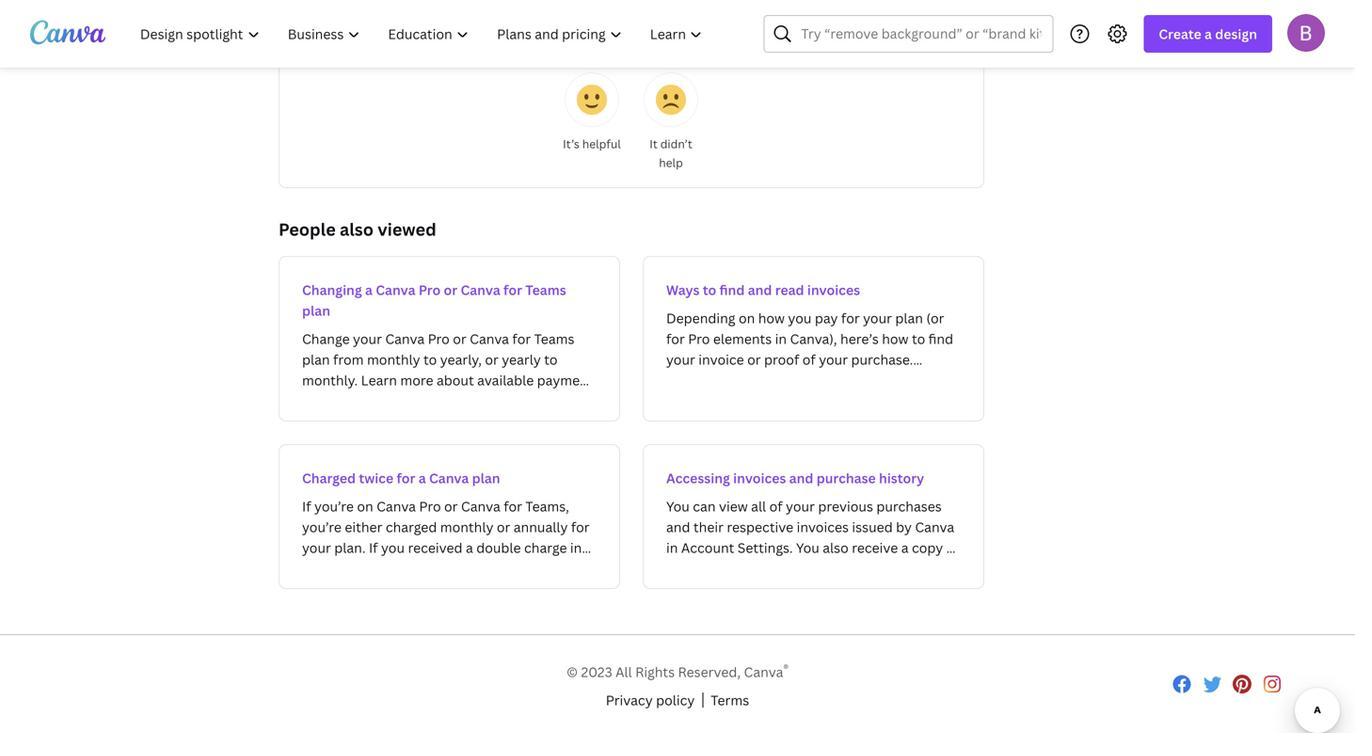 Task type: vqa. For each thing, say whether or not it's contained in the screenshot.
topmost for
yes



Task type: describe. For each thing, give the bounding box(es) containing it.
reserved,
[[678, 663, 741, 681]]

charged
[[302, 469, 356, 487]]

people also viewed
[[279, 218, 436, 241]]

rights
[[635, 663, 675, 681]]

©
[[567, 663, 578, 681]]

people
[[279, 218, 336, 241]]

changing a canva pro or canva for teams plan
[[302, 281, 566, 320]]

didn't
[[661, 136, 693, 152]]

it's
[[563, 136, 580, 152]]

for inside changing a canva pro or canva for teams plan
[[504, 281, 522, 299]]

canva right twice
[[429, 469, 469, 487]]

privacy
[[606, 692, 653, 709]]

terms
[[711, 692, 749, 709]]

twice
[[359, 469, 394, 487]]

teams
[[526, 281, 566, 299]]

plan inside changing a canva pro or canva for teams plan
[[302, 302, 330, 320]]

accessing invoices and purchase history
[[666, 469, 925, 487]]

policy
[[656, 692, 695, 709]]

it's helpful
[[563, 136, 621, 152]]

2023
[[581, 663, 613, 681]]

to
[[703, 281, 717, 299]]

🙂 image
[[577, 85, 607, 115]]

privacy policy
[[606, 692, 695, 709]]

pro
[[419, 281, 441, 299]]

ways to find and read invoices
[[666, 281, 860, 299]]

or
[[444, 281, 458, 299]]

terms link
[[711, 690, 749, 711]]



Task type: locate. For each thing, give the bounding box(es) containing it.
ways to find and read invoices link
[[643, 256, 985, 422]]

create
[[1159, 25, 1202, 43]]

2 vertical spatial a
[[419, 469, 426, 487]]

read
[[775, 281, 804, 299]]

a inside changing a canva pro or canva for teams plan
[[365, 281, 373, 299]]

changing
[[302, 281, 362, 299]]

invoices right read
[[808, 281, 860, 299]]

®
[[784, 661, 789, 676]]

top level navigation element
[[128, 15, 719, 53]]

invoices right accessing
[[733, 469, 786, 487]]

a right twice
[[419, 469, 426, 487]]

a left design
[[1205, 25, 1212, 43]]

for right twice
[[397, 469, 416, 487]]

0 vertical spatial plan
[[302, 302, 330, 320]]

for
[[504, 281, 522, 299], [397, 469, 416, 487]]

a for create
[[1205, 25, 1212, 43]]

0 horizontal spatial and
[[748, 281, 772, 299]]

1 vertical spatial and
[[789, 469, 814, 487]]

history
[[879, 469, 925, 487]]

0 horizontal spatial for
[[397, 469, 416, 487]]

find
[[720, 281, 745, 299]]

a
[[1205, 25, 1212, 43], [365, 281, 373, 299], [419, 469, 426, 487]]

1 vertical spatial a
[[365, 281, 373, 299]]

and right find
[[748, 281, 772, 299]]

charged twice for a canva plan
[[302, 469, 500, 487]]

1 horizontal spatial and
[[789, 469, 814, 487]]

2 horizontal spatial a
[[1205, 25, 1212, 43]]

purchase
[[817, 469, 876, 487]]

privacy policy link
[[606, 690, 695, 711]]

accessing invoices and purchase history link
[[643, 444, 985, 589]]

viewed
[[378, 218, 436, 241]]

canva right or
[[461, 281, 501, 299]]

0 vertical spatial and
[[748, 281, 772, 299]]

1 vertical spatial invoices
[[733, 469, 786, 487]]

1 horizontal spatial a
[[419, 469, 426, 487]]

invoices
[[808, 281, 860, 299], [733, 469, 786, 487]]

a inside "charged twice for a canva plan" link
[[419, 469, 426, 487]]

a for changing
[[365, 281, 373, 299]]

create a design button
[[1144, 15, 1273, 53]]

1 horizontal spatial plan
[[472, 469, 500, 487]]

1 horizontal spatial for
[[504, 281, 522, 299]]

Try "remove background" or "brand kit" search field
[[801, 16, 1041, 52]]

for left teams
[[504, 281, 522, 299]]

canva
[[376, 281, 416, 299], [461, 281, 501, 299], [429, 469, 469, 487], [744, 663, 784, 681]]

accessing
[[666, 469, 730, 487]]

1 vertical spatial plan
[[472, 469, 500, 487]]

0 vertical spatial for
[[504, 281, 522, 299]]

0 vertical spatial a
[[1205, 25, 1212, 43]]

it
[[650, 136, 658, 152]]

all
[[616, 663, 632, 681]]

© 2023 all rights reserved, canva ®
[[567, 661, 789, 681]]

design
[[1216, 25, 1258, 43]]

also
[[340, 218, 374, 241]]

canva left pro in the top of the page
[[376, 281, 416, 299]]

create a design
[[1159, 25, 1258, 43]]

0 vertical spatial invoices
[[808, 281, 860, 299]]

0 horizontal spatial invoices
[[733, 469, 786, 487]]

1 vertical spatial for
[[397, 469, 416, 487]]

and left purchase
[[789, 469, 814, 487]]

help
[[659, 155, 683, 170]]

canva up terms link
[[744, 663, 784, 681]]

changing a canva pro or canva for teams plan link
[[279, 256, 620, 422]]

1 horizontal spatial invoices
[[808, 281, 860, 299]]

0 horizontal spatial a
[[365, 281, 373, 299]]

a inside the 'create a design' 'dropdown button'
[[1205, 25, 1212, 43]]

ways
[[666, 281, 700, 299]]

canva inside © 2023 all rights reserved, canva ®
[[744, 663, 784, 681]]

plan
[[302, 302, 330, 320], [472, 469, 500, 487]]

helpful
[[582, 136, 621, 152]]

and
[[748, 281, 772, 299], [789, 469, 814, 487]]

charged twice for a canva plan link
[[279, 444, 620, 589]]

a right changing
[[365, 281, 373, 299]]

bob builder image
[[1288, 14, 1325, 52]]

it didn't help
[[650, 136, 693, 170]]

0 horizontal spatial plan
[[302, 302, 330, 320]]

😔 image
[[656, 85, 686, 115]]



